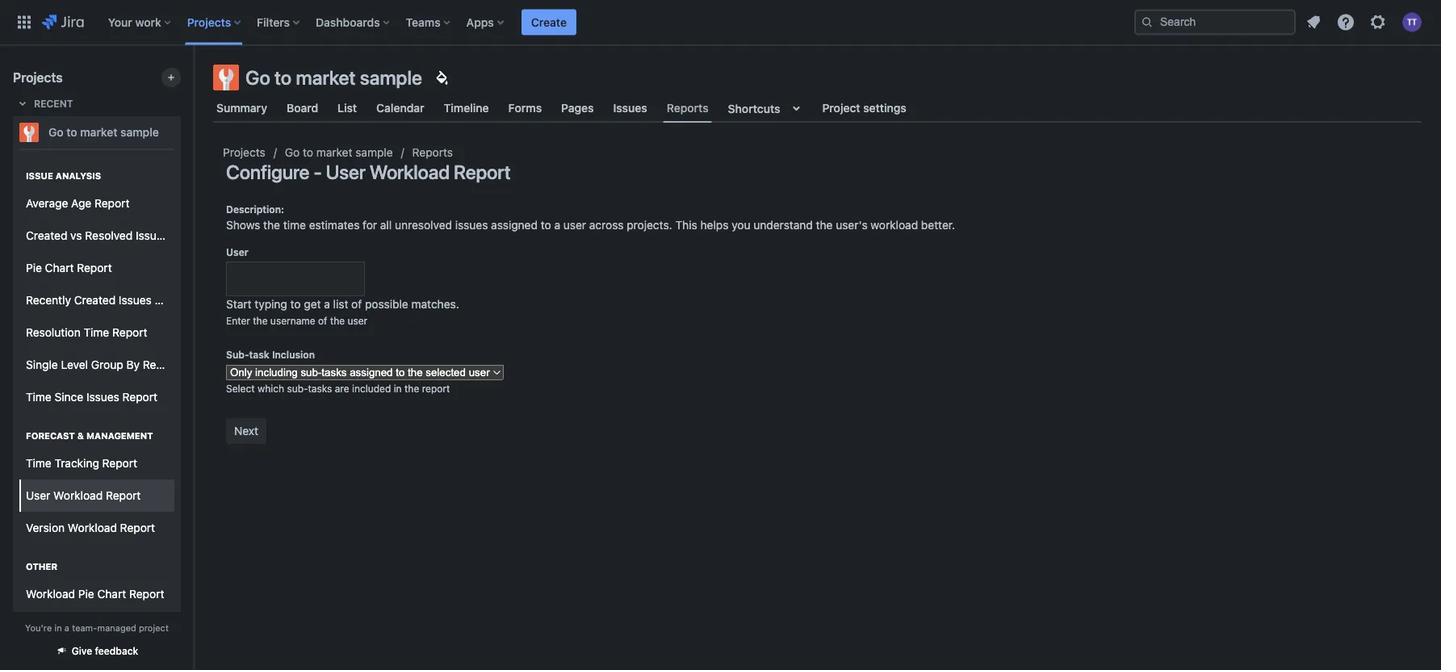 Task type: vqa. For each thing, say whether or not it's contained in the screenshot.
in
yes



Task type: describe. For each thing, give the bounding box(es) containing it.
included
[[352, 383, 391, 394]]

report inside group
[[129, 588, 164, 601]]

configure - user workload report
[[226, 161, 511, 183]]

0 horizontal spatial a
[[64, 623, 69, 633]]

board
[[287, 101, 318, 115]]

vs
[[70, 229, 82, 242]]

single level group by report
[[26, 358, 178, 372]]

0 vertical spatial in
[[394, 383, 402, 394]]

pie chart report link
[[19, 252, 174, 284]]

filters button
[[252, 9, 306, 35]]

search image
[[1141, 16, 1154, 29]]

a inside description: shows the time estimates for all unresolved issues assigned to a user across projects. this helps you understand the user's workload better.
[[554, 218, 561, 232]]

created vs resolved issues report
[[26, 229, 207, 242]]

this
[[676, 218, 698, 232]]

issues right 'resolved'
[[136, 229, 169, 242]]

report
[[422, 383, 450, 394]]

1 vertical spatial market
[[80, 126, 118, 139]]

time since issues report
[[26, 391, 158, 404]]

created vs resolved issues report link
[[19, 220, 207, 252]]

possible
[[365, 298, 408, 311]]

group containing time tracking report
[[19, 414, 174, 549]]

task
[[249, 349, 270, 360]]

level
[[61, 358, 88, 372]]

workload inside group
[[26, 588, 75, 601]]

give
[[72, 646, 92, 657]]

assigned
[[491, 218, 538, 232]]

workload pie chart report
[[26, 588, 164, 601]]

report up "by"
[[112, 326, 147, 339]]

your profile and settings image
[[1403, 13, 1422, 32]]

tracking
[[55, 457, 99, 470]]

work
[[135, 15, 161, 29]]

report down user workload report link on the left bottom of the page
[[120, 521, 155, 535]]

start typing to get a list of possible matches.
[[226, 298, 459, 311]]

sub-
[[226, 349, 249, 360]]

recent
[[34, 98, 73, 109]]

you're in a team-managed project
[[25, 623, 169, 633]]

filters
[[257, 15, 290, 29]]

time for since
[[26, 391, 52, 404]]

single
[[26, 358, 58, 372]]

settings image
[[1369, 13, 1388, 32]]

list
[[338, 101, 357, 115]]

issues
[[455, 218, 488, 232]]

2 horizontal spatial go
[[285, 146, 300, 159]]

dashboards button
[[311, 9, 396, 35]]

recently created issues report link
[[19, 284, 190, 317]]

workload
[[871, 218, 918, 232]]

create
[[531, 15, 567, 29]]

reports link
[[412, 143, 453, 162]]

better.
[[922, 218, 956, 232]]

time since issues report link
[[19, 381, 174, 414]]

chart inside "pie chart report" link
[[45, 261, 74, 275]]

pages link
[[558, 94, 597, 123]]

user workload report
[[26, 489, 141, 502]]

projects link
[[223, 143, 266, 162]]

report down "by"
[[122, 391, 158, 404]]

forms
[[509, 101, 542, 115]]

user's
[[836, 218, 868, 232]]

tasks
[[308, 383, 332, 394]]

you're
[[25, 623, 52, 633]]

create project image
[[165, 71, 178, 84]]

help image
[[1337, 13, 1356, 32]]

report up the recently created issues report link on the top of page
[[77, 261, 112, 275]]

0 vertical spatial go to market sample
[[246, 66, 422, 89]]

forms link
[[505, 94, 545, 123]]

report left start
[[155, 294, 190, 307]]

age
[[71, 197, 91, 210]]

the left report
[[405, 383, 419, 394]]

1 horizontal spatial go
[[246, 66, 270, 89]]

typing
[[255, 298, 287, 311]]

settings
[[864, 101, 907, 115]]

reports inside tab list
[[667, 101, 709, 115]]

across
[[590, 218, 624, 232]]

to up board
[[275, 66, 292, 89]]

your
[[108, 15, 132, 29]]

0 horizontal spatial reports
[[412, 146, 453, 159]]

give feedback button
[[46, 638, 148, 664]]

average age report link
[[19, 187, 174, 220]]

helps
[[701, 218, 729, 232]]

are
[[335, 383, 349, 394]]

0 vertical spatial sample
[[360, 66, 422, 89]]

calendar
[[377, 101, 425, 115]]

which
[[258, 383, 284, 394]]

to inside description: shows the time estimates for all unresolved issues assigned to a user across projects. this helps you understand the user's workload better.
[[541, 218, 551, 232]]

pie chart report
[[26, 261, 112, 275]]

1 vertical spatial go to market sample
[[48, 126, 159, 139]]

user inside description: shows the time estimates for all unresolved issues assigned to a user across projects. this helps you understand the user's workload better.
[[564, 218, 586, 232]]

create button
[[522, 9, 577, 35]]

resolution time report
[[26, 326, 147, 339]]

report right age
[[94, 197, 130, 210]]

appswitcher icon image
[[15, 13, 34, 32]]

matches.
[[412, 298, 459, 311]]

group
[[91, 358, 123, 372]]

the down description:
[[263, 218, 280, 232]]

get
[[304, 298, 321, 311]]

unresolved
[[395, 218, 452, 232]]

&
[[77, 431, 84, 441]]

project settings link
[[819, 94, 910, 123]]

summary link
[[213, 94, 271, 123]]

time for tracking
[[26, 457, 52, 470]]

projects for "projects" popup button
[[187, 15, 231, 29]]

resolution
[[26, 326, 81, 339]]

enter the username of the user
[[226, 315, 368, 326]]



Task type: locate. For each thing, give the bounding box(es) containing it.
all
[[380, 218, 392, 232]]

report up project on the bottom of the page
[[129, 588, 164, 601]]

-
[[313, 161, 322, 183]]

2 vertical spatial go to market sample
[[285, 146, 393, 159]]

sample left add to starred image
[[120, 126, 159, 139]]

the down the typing
[[253, 315, 268, 326]]

0 vertical spatial go
[[246, 66, 270, 89]]

workload pie chart report link
[[19, 578, 174, 611]]

1 vertical spatial of
[[318, 315, 327, 326]]

0 horizontal spatial go
[[48, 126, 64, 139]]

0 horizontal spatial created
[[26, 229, 67, 242]]

a left list
[[324, 298, 330, 311]]

user for user
[[226, 246, 249, 258]]

to right assigned
[[541, 218, 551, 232]]

banner containing your work
[[0, 0, 1442, 45]]

None submit
[[226, 418, 266, 444]]

user for user workload report
[[26, 489, 50, 502]]

1 vertical spatial chart
[[97, 588, 126, 601]]

version
[[26, 521, 65, 535]]

2 group from the top
[[19, 153, 207, 418]]

of down get
[[318, 315, 327, 326]]

sample
[[360, 66, 422, 89], [120, 126, 159, 139], [356, 146, 393, 159]]

select
[[226, 383, 255, 394]]

average
[[26, 197, 68, 210]]

single level group by report link
[[19, 349, 178, 381]]

workload pie chart report group
[[19, 544, 174, 615]]

1 horizontal spatial a
[[324, 298, 330, 311]]

2 vertical spatial time
[[26, 457, 52, 470]]

to down recent
[[66, 126, 77, 139]]

1 horizontal spatial reports
[[667, 101, 709, 115]]

sidebar navigation image
[[176, 65, 212, 97]]

resolved
[[85, 229, 133, 242]]

banner
[[0, 0, 1442, 45]]

jira image
[[42, 13, 84, 32], [42, 13, 84, 32]]

projects up configure
[[223, 146, 266, 159]]

inclusion
[[272, 349, 315, 360]]

3 group from the top
[[19, 414, 174, 549]]

0 vertical spatial created
[[26, 229, 67, 242]]

1 horizontal spatial user
[[564, 218, 586, 232]]

0 vertical spatial time
[[84, 326, 109, 339]]

time inside time tracking report link
[[26, 457, 52, 470]]

timeline link
[[441, 94, 492, 123]]

in right 'you're'
[[54, 623, 62, 633]]

estimates
[[309, 218, 360, 232]]

issues down single level group by report
[[86, 391, 119, 404]]

pie inside group
[[78, 588, 94, 601]]

1 horizontal spatial chart
[[97, 588, 126, 601]]

projects button
[[182, 9, 247, 35]]

0 horizontal spatial of
[[318, 315, 327, 326]]

team-
[[72, 623, 97, 633]]

primary element
[[10, 0, 1135, 45]]

1 horizontal spatial in
[[394, 383, 402, 394]]

calendar link
[[373, 94, 428, 123]]

1 vertical spatial user
[[348, 315, 368, 326]]

1 vertical spatial pie
[[78, 588, 94, 601]]

1 vertical spatial created
[[74, 294, 116, 307]]

time tracking report link
[[19, 447, 174, 480]]

1 vertical spatial a
[[324, 298, 330, 311]]

user
[[326, 161, 366, 183], [226, 246, 249, 258], [26, 489, 50, 502]]

2 horizontal spatial user
[[326, 161, 366, 183]]

a left team-
[[64, 623, 69, 633]]

tab list containing reports
[[204, 94, 1432, 123]]

1 horizontal spatial pie
[[78, 588, 94, 601]]

teams button
[[401, 9, 457, 35]]

2 vertical spatial sample
[[356, 146, 393, 159]]

in right included
[[394, 383, 402, 394]]

configure
[[226, 161, 309, 183]]

pie up recently
[[26, 261, 42, 275]]

0 horizontal spatial user
[[348, 315, 368, 326]]

2 vertical spatial user
[[26, 489, 50, 502]]

reports down calendar link
[[412, 146, 453, 159]]

user down shows
[[226, 246, 249, 258]]

2 vertical spatial go
[[285, 146, 300, 159]]

time
[[283, 218, 306, 232]]

go to market sample link up the analysis
[[13, 116, 174, 149]]

go up configure
[[285, 146, 300, 159]]

0 horizontal spatial chart
[[45, 261, 74, 275]]

sub-task inclusion
[[226, 349, 315, 360]]

understand
[[754, 218, 813, 232]]

2 vertical spatial a
[[64, 623, 69, 633]]

1 horizontal spatial created
[[74, 294, 116, 307]]

None text field
[[226, 262, 365, 296]]

workload down tracking
[[53, 489, 103, 502]]

your work
[[108, 15, 161, 29]]

dashboards
[[316, 15, 380, 29]]

collapse recent projects image
[[13, 94, 32, 113]]

time inside resolution time report link
[[84, 326, 109, 339]]

forecast
[[26, 431, 75, 441]]

feedback
[[95, 646, 138, 657]]

management
[[86, 431, 153, 441]]

time up single level group by report link
[[84, 326, 109, 339]]

since
[[55, 391, 83, 404]]

sample up calendar
[[360, 66, 422, 89]]

go to market sample
[[246, 66, 422, 89], [48, 126, 159, 139], [285, 146, 393, 159]]

1 group from the top
[[19, 149, 207, 620]]

1 vertical spatial in
[[54, 623, 62, 633]]

1 vertical spatial go
[[48, 126, 64, 139]]

time left since
[[26, 391, 52, 404]]

sub-
[[287, 383, 308, 394]]

0 horizontal spatial in
[[54, 623, 62, 633]]

username
[[270, 315, 316, 326]]

user inside user workload report link
[[26, 489, 50, 502]]

tab list
[[204, 94, 1432, 123]]

chart inside workload pie chart report link
[[97, 588, 126, 601]]

pie up team-
[[78, 588, 94, 601]]

teams
[[406, 15, 441, 29]]

market up list at the top
[[296, 66, 356, 89]]

user up version
[[26, 489, 50, 502]]

0 vertical spatial a
[[554, 218, 561, 232]]

market up the -
[[316, 146, 352, 159]]

version workload report link
[[19, 512, 174, 544]]

1 vertical spatial user
[[226, 246, 249, 258]]

issues link
[[610, 94, 651, 123]]

2 vertical spatial market
[[316, 146, 352, 159]]

0 vertical spatial of
[[351, 298, 362, 311]]

0 vertical spatial chart
[[45, 261, 74, 275]]

version workload report
[[26, 521, 155, 535]]

the left user's
[[816, 218, 833, 232]]

set background color image
[[432, 68, 451, 87]]

of right list
[[351, 298, 362, 311]]

for
[[363, 218, 377, 232]]

1 vertical spatial time
[[26, 391, 52, 404]]

to up enter the username of the user
[[290, 298, 301, 311]]

resolution time report link
[[19, 317, 174, 349]]

go
[[246, 66, 270, 89], [48, 126, 64, 139], [285, 146, 300, 159]]

0 horizontal spatial go to market sample link
[[13, 116, 174, 149]]

group
[[19, 149, 207, 620], [19, 153, 207, 418], [19, 414, 174, 549]]

0 vertical spatial market
[[296, 66, 356, 89]]

your work button
[[103, 9, 177, 35]]

go to market sample up the -
[[285, 146, 393, 159]]

start
[[226, 298, 252, 311]]

description:
[[226, 204, 284, 215]]

market up the analysis
[[80, 126, 118, 139]]

project settings
[[823, 101, 907, 115]]

shortcuts button
[[725, 94, 810, 123]]

0 horizontal spatial pie
[[26, 261, 42, 275]]

go to market sample link
[[13, 116, 174, 149], [285, 143, 393, 162]]

issue
[[26, 171, 53, 181]]

1 horizontal spatial go to market sample link
[[285, 143, 393, 162]]

1 vertical spatial projects
[[13, 70, 63, 85]]

0 vertical spatial pie
[[26, 261, 42, 275]]

workload down other on the bottom left
[[26, 588, 75, 601]]

report down 'management'
[[102, 457, 137, 470]]

projects inside popup button
[[187, 15, 231, 29]]

add to starred image
[[176, 123, 195, 142]]

recently
[[26, 294, 71, 307]]

report right "by"
[[143, 358, 178, 372]]

issues down "pie chart report" link
[[119, 294, 152, 307]]

projects for projects link
[[223, 146, 266, 159]]

project
[[139, 623, 169, 633]]

created down "pie chart report" link
[[74, 294, 116, 307]]

to
[[275, 66, 292, 89], [66, 126, 77, 139], [303, 146, 313, 159], [541, 218, 551, 232], [290, 298, 301, 311]]

Search field
[[1135, 9, 1296, 35]]

you
[[732, 218, 751, 232]]

0 vertical spatial projects
[[187, 15, 231, 29]]

go down recent
[[48, 126, 64, 139]]

2 vertical spatial projects
[[223, 146, 266, 159]]

market
[[296, 66, 356, 89], [80, 126, 118, 139], [316, 146, 352, 159]]

projects up collapse recent projects image
[[13, 70, 63, 85]]

chart up managed
[[97, 588, 126, 601]]

projects.
[[627, 218, 673, 232]]

time tracking report
[[26, 457, 137, 470]]

go to market sample up list at the top
[[246, 66, 422, 89]]

to down board link
[[303, 146, 313, 159]]

user down start typing to get a list of possible matches.
[[348, 315, 368, 326]]

timeline
[[444, 101, 489, 115]]

user right the -
[[326, 161, 366, 183]]

time inside time since issues report link
[[26, 391, 52, 404]]

issue analysis
[[26, 171, 101, 181]]

enter
[[226, 315, 250, 326]]

board link
[[283, 94, 322, 123]]

time down forecast
[[26, 457, 52, 470]]

0 vertical spatial reports
[[667, 101, 709, 115]]

average age report
[[26, 197, 130, 210]]

give feedback
[[72, 646, 138, 657]]

in
[[394, 383, 402, 394], [54, 623, 62, 633]]

go up the summary
[[246, 66, 270, 89]]

report right "reports" link
[[454, 161, 511, 183]]

go to market sample up the analysis
[[48, 126, 159, 139]]

workload up unresolved
[[370, 161, 450, 183]]

notifications image
[[1304, 13, 1324, 32]]

description: shows the time estimates for all unresolved issues assigned to a user across projects. this helps you understand the user's workload better.
[[226, 204, 956, 232]]

chart up recently
[[45, 261, 74, 275]]

sample up 'configure - user workload report'
[[356, 146, 393, 159]]

analysis
[[56, 171, 101, 181]]

list
[[333, 298, 348, 311]]

1 horizontal spatial user
[[226, 246, 249, 258]]

go to market sample link down list link at the left top
[[285, 143, 393, 162]]

user workload report link
[[19, 480, 174, 512]]

0 vertical spatial user
[[564, 218, 586, 232]]

recently created issues report
[[26, 294, 190, 307]]

issues inside 'link'
[[614, 101, 648, 115]]

reports right issues 'link'
[[667, 101, 709, 115]]

0 vertical spatial user
[[326, 161, 366, 183]]

1 horizontal spatial of
[[351, 298, 362, 311]]

0 horizontal spatial user
[[26, 489, 50, 502]]

workload
[[370, 161, 450, 183], [53, 489, 103, 502], [68, 521, 117, 535], [26, 588, 75, 601]]

a right assigned
[[554, 218, 561, 232]]

report down time tracking report link
[[106, 489, 141, 502]]

created left the "vs"
[[26, 229, 67, 242]]

workload down user workload report link on the left bottom of the page
[[68, 521, 117, 535]]

1 vertical spatial sample
[[120, 126, 159, 139]]

projects up sidebar navigation "image"
[[187, 15, 231, 29]]

project
[[823, 101, 861, 115]]

the down list
[[330, 315, 345, 326]]

issues right pages
[[614, 101, 648, 115]]

report left shows
[[172, 229, 207, 242]]

user left across
[[564, 218, 586, 232]]

1 vertical spatial reports
[[412, 146, 453, 159]]

by
[[126, 358, 140, 372]]

2 horizontal spatial a
[[554, 218, 561, 232]]



